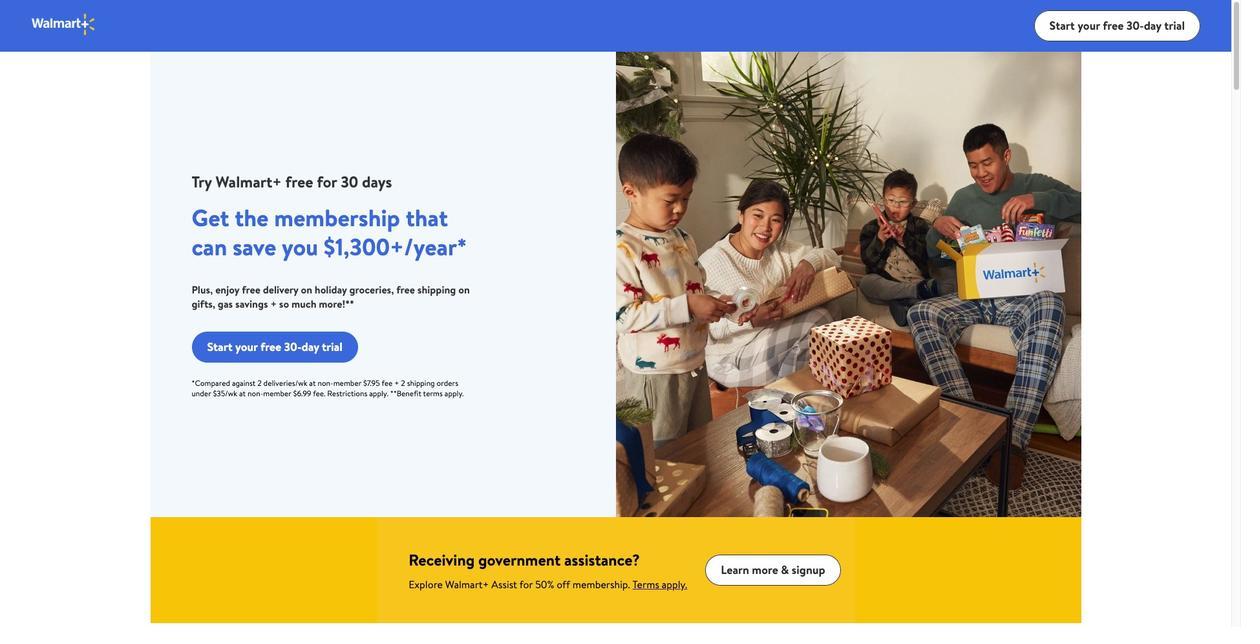 Task type: vqa. For each thing, say whether or not it's contained in the screenshot.
YOUR to the left
yes



Task type: locate. For each thing, give the bounding box(es) containing it.
start your free 30-day trial button
[[1034, 10, 1201, 41], [192, 332, 358, 363]]

0 horizontal spatial 2
[[258, 378, 262, 389]]

0 vertical spatial day
[[1144, 17, 1162, 33]]

at right $35/wk
[[239, 388, 246, 399]]

try walmart+ free for 30 days
[[192, 171, 392, 193]]

for left 30
[[317, 171, 337, 193]]

more!**
[[319, 297, 354, 311]]

1 horizontal spatial your
[[1078, 17, 1100, 33]]

for left 50%
[[520, 577, 533, 592]]

1 horizontal spatial walmart+ image
[[616, 52, 1081, 517]]

0 vertical spatial for
[[317, 171, 337, 193]]

0 vertical spatial walmart+
[[216, 171, 282, 193]]

day for rightmost start your free 30-day trial "button"
[[1144, 17, 1162, 33]]

government
[[478, 549, 561, 571]]

0 vertical spatial walmart+ image
[[31, 13, 96, 36]]

apply.
[[369, 388, 389, 399], [445, 388, 464, 399], [662, 577, 687, 592]]

shipping
[[418, 283, 456, 297], [407, 378, 435, 389]]

0 vertical spatial shipping
[[418, 283, 456, 297]]

membership
[[274, 202, 400, 234]]

+ right the fee
[[395, 378, 399, 389]]

50%
[[535, 577, 554, 592]]

30- for rightmost start your free 30-day trial "button"
[[1127, 17, 1144, 33]]

0 vertical spatial your
[[1078, 17, 1100, 33]]

1 horizontal spatial +
[[395, 378, 399, 389]]

walmart+ down receiving
[[445, 577, 489, 592]]

1 vertical spatial day
[[302, 339, 319, 355]]

your
[[1078, 17, 1100, 33], [235, 339, 258, 355]]

0 horizontal spatial start your free 30-day trial button
[[192, 332, 358, 363]]

can
[[192, 231, 227, 263]]

member left $6.99
[[263, 388, 291, 399]]

2 horizontal spatial apply.
[[662, 577, 687, 592]]

$1,300+/year*
[[324, 231, 467, 263]]

1 horizontal spatial 2
[[401, 378, 405, 389]]

walmart+ up the
[[216, 171, 282, 193]]

1 vertical spatial walmart+
[[445, 577, 489, 592]]

1 vertical spatial start your free 30-day trial
[[207, 339, 343, 355]]

0 vertical spatial trial
[[1165, 17, 1185, 33]]

free
[[1103, 17, 1124, 33], [285, 171, 313, 193], [242, 283, 260, 297], [397, 283, 415, 297], [261, 339, 281, 355]]

learn more & signup button
[[706, 555, 841, 586]]

enjoy
[[215, 283, 239, 297]]

apply. right terms
[[662, 577, 687, 592]]

1 horizontal spatial w+ image
[[855, 517, 1081, 623]]

learn
[[721, 562, 749, 578]]

2
[[258, 378, 262, 389], [401, 378, 405, 389]]

1 horizontal spatial walmart+
[[445, 577, 489, 592]]

the
[[235, 202, 269, 234]]

1 vertical spatial shipping
[[407, 378, 435, 389]]

at
[[309, 378, 316, 389], [239, 388, 246, 399]]

0 horizontal spatial for
[[317, 171, 337, 193]]

non-
[[318, 378, 333, 389], [248, 388, 263, 399]]

you
[[282, 231, 318, 263]]

walmart+ image
[[31, 13, 96, 36], [616, 52, 1081, 517]]

0 horizontal spatial trial
[[322, 339, 343, 355]]

delivery
[[263, 283, 298, 297]]

groceries,
[[349, 283, 394, 297]]

0 horizontal spatial day
[[302, 339, 319, 355]]

member
[[333, 378, 361, 389], [263, 388, 291, 399]]

0 horizontal spatial apply.
[[369, 388, 389, 399]]

1 vertical spatial walmart+ image
[[616, 52, 1081, 517]]

1 horizontal spatial start
[[1050, 17, 1075, 33]]

1 horizontal spatial day
[[1144, 17, 1162, 33]]

0 vertical spatial 30-
[[1127, 17, 1144, 33]]

1 vertical spatial +
[[395, 378, 399, 389]]

walmart+
[[216, 171, 282, 193], [445, 577, 489, 592]]

save
[[233, 231, 276, 263]]

start your free 30-day trial for rightmost start your free 30-day trial "button"
[[1050, 17, 1185, 33]]

0 horizontal spatial your
[[235, 339, 258, 355]]

receiving government assistance? explore walmart+ assist for 50% off membership. terms apply.
[[409, 549, 687, 592]]

1 horizontal spatial for
[[520, 577, 533, 592]]

days
[[362, 171, 392, 193]]

2 right against
[[258, 378, 262, 389]]

non- right $6.99
[[318, 378, 333, 389]]

non- right $35/wk
[[248, 388, 263, 399]]

2 right the fee
[[401, 378, 405, 389]]

for
[[317, 171, 337, 193], [520, 577, 533, 592]]

1 horizontal spatial at
[[309, 378, 316, 389]]

apply. right "terms"
[[445, 388, 464, 399]]

+ left so
[[271, 297, 277, 311]]

1 on from the left
[[301, 283, 312, 297]]

0 horizontal spatial on
[[301, 283, 312, 297]]

trial for start your free 30-day trial "button" to the bottom
[[322, 339, 343, 355]]

signup
[[792, 562, 826, 578]]

2 w+ image from the left
[[855, 517, 1081, 623]]

0 horizontal spatial start your free 30-day trial
[[207, 339, 343, 355]]

1 horizontal spatial 30-
[[1127, 17, 1144, 33]]

start your free 30-day trial
[[1050, 17, 1185, 33], [207, 339, 343, 355]]

start
[[1050, 17, 1075, 33], [207, 339, 233, 355]]

0 vertical spatial start
[[1050, 17, 1075, 33]]

shipping left orders
[[407, 378, 435, 389]]

0 vertical spatial start your free 30-day trial
[[1050, 17, 1185, 33]]

1 vertical spatial 30-
[[284, 339, 302, 355]]

day
[[1144, 17, 1162, 33], [302, 339, 319, 355]]

shipping inside *compared against 2 deliveries/wk at non-member $7.95 fee + 2 shipping orders under $35/wk at non-member $6.99 fee. restrictions apply. **benefit terms apply.
[[407, 378, 435, 389]]

0 horizontal spatial +
[[271, 297, 277, 311]]

0 horizontal spatial member
[[263, 388, 291, 399]]

apply. inside receiving government assistance? explore walmart+ assist for 50% off membership. terms apply.
[[662, 577, 687, 592]]

0 horizontal spatial at
[[239, 388, 246, 399]]

1 horizontal spatial trial
[[1165, 17, 1185, 33]]

1 horizontal spatial start your free 30-day trial
[[1050, 17, 1185, 33]]

at right deliveries/wk at bottom
[[309, 378, 316, 389]]

1 horizontal spatial on
[[459, 283, 470, 297]]

member left $7.95
[[333, 378, 361, 389]]

w+ image
[[150, 517, 377, 623], [855, 517, 1081, 623]]

1 vertical spatial start
[[207, 339, 233, 355]]

0 vertical spatial +
[[271, 297, 277, 311]]

start for start your free 30-day trial "button" to the bottom
[[207, 339, 233, 355]]

assist
[[492, 577, 517, 592]]

0 horizontal spatial start
[[207, 339, 233, 355]]

apply. left **benefit
[[369, 388, 389, 399]]

on
[[301, 283, 312, 297], [459, 283, 470, 297]]

+
[[271, 297, 277, 311], [395, 378, 399, 389]]

trial
[[1165, 17, 1185, 33], [322, 339, 343, 355]]

0 horizontal spatial w+ image
[[150, 517, 377, 623]]

1 horizontal spatial apply.
[[445, 388, 464, 399]]

0 horizontal spatial 30-
[[284, 339, 302, 355]]

$7.95
[[363, 378, 380, 389]]

so
[[279, 297, 289, 311]]

0 vertical spatial start your free 30-day trial button
[[1034, 10, 1201, 41]]

1 vertical spatial for
[[520, 577, 533, 592]]

membership.
[[573, 577, 630, 592]]

1 vertical spatial trial
[[322, 339, 343, 355]]

for inside receiving government assistance? explore walmart+ assist for 50% off membership. terms apply.
[[520, 577, 533, 592]]

30-
[[1127, 17, 1144, 33], [284, 339, 302, 355]]

shipping down $1,300+/year*
[[418, 283, 456, 297]]



Task type: describe. For each thing, give the bounding box(es) containing it.
that
[[406, 202, 448, 234]]

trial for rightmost start your free 30-day trial "button"
[[1165, 17, 1185, 33]]

start your free 30-day trial for start your free 30-day trial "button" to the bottom
[[207, 339, 343, 355]]

day for start your free 30-day trial "button" to the bottom
[[302, 339, 319, 355]]

restrictions
[[327, 388, 367, 399]]

assistance?
[[564, 549, 640, 571]]

receiving
[[409, 549, 475, 571]]

get
[[192, 202, 229, 234]]

terms
[[633, 577, 659, 592]]

under
[[192, 388, 211, 399]]

*compared
[[192, 378, 230, 389]]

2 2 from the left
[[401, 378, 405, 389]]

fee
[[382, 378, 393, 389]]

shipping inside plus, enjoy free delivery on holiday groceries, free shipping on gifts, gas savings + so much more!**
[[418, 283, 456, 297]]

start for rightmost start your free 30-day trial "button"
[[1050, 17, 1075, 33]]

against
[[232, 378, 256, 389]]

deliveries/wk
[[264, 378, 307, 389]]

$35/wk
[[213, 388, 237, 399]]

plus,
[[192, 283, 213, 297]]

+ inside plus, enjoy free delivery on holiday groceries, free shipping on gifts, gas savings + so much more!**
[[271, 297, 277, 311]]

**benefit
[[390, 388, 422, 399]]

try
[[192, 171, 212, 193]]

+ inside *compared against 2 deliveries/wk at non-member $7.95 fee + 2 shipping orders under $35/wk at non-member $6.99 fee. restrictions apply. **benefit terms apply.
[[395, 378, 399, 389]]

holiday
[[315, 283, 347, 297]]

$6.99
[[293, 388, 311, 399]]

gas
[[218, 297, 233, 311]]

walmart+ inside receiving government assistance? explore walmart+ assist for 50% off membership. terms apply.
[[445, 577, 489, 592]]

more
[[752, 562, 778, 578]]

orders
[[437, 378, 458, 389]]

0 horizontal spatial walmart+
[[216, 171, 282, 193]]

2 on from the left
[[459, 283, 470, 297]]

much
[[292, 297, 317, 311]]

explore
[[409, 577, 443, 592]]

1 2 from the left
[[258, 378, 262, 389]]

plus, enjoy free delivery on holiday groceries, free shipping on gifts, gas savings + so much more!**
[[192, 283, 470, 311]]

get the membership that can save you $1,300+/year*
[[192, 202, 467, 263]]

terms
[[423, 388, 443, 399]]

0 horizontal spatial non-
[[248, 388, 263, 399]]

1 horizontal spatial member
[[333, 378, 361, 389]]

30- for start your free 30-day trial "button" to the bottom
[[284, 339, 302, 355]]

*compared against 2 deliveries/wk at non-member $7.95 fee + 2 shipping orders under $35/wk at non-member $6.99 fee. restrictions apply. **benefit terms apply.
[[192, 378, 464, 399]]

0 horizontal spatial walmart+ image
[[31, 13, 96, 36]]

savings
[[235, 297, 268, 311]]

1 horizontal spatial non-
[[318, 378, 333, 389]]

off
[[557, 577, 570, 592]]

learn more & signup
[[721, 562, 826, 578]]

30
[[341, 171, 358, 193]]

1 vertical spatial start your free 30-day trial button
[[192, 332, 358, 363]]

1 vertical spatial your
[[235, 339, 258, 355]]

1 w+ image from the left
[[150, 517, 377, 623]]

1 horizontal spatial start your free 30-day trial button
[[1034, 10, 1201, 41]]

terms apply. link
[[633, 577, 687, 592]]

fee.
[[313, 388, 326, 399]]

gifts,
[[192, 297, 215, 311]]

&
[[781, 562, 789, 578]]



